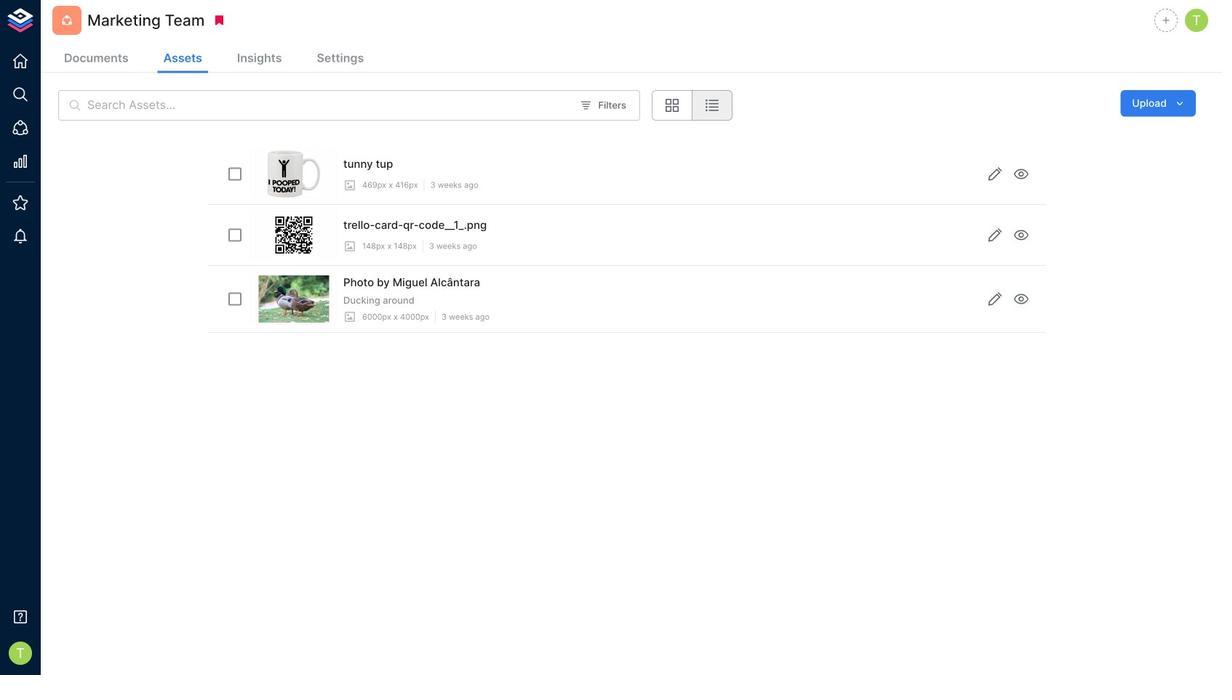 Task type: vqa. For each thing, say whether or not it's contained in the screenshot.
Go Back ICON
no



Task type: locate. For each thing, give the bounding box(es) containing it.
remove bookmark image
[[213, 14, 226, 27]]

group
[[652, 90, 733, 121]]

Search Assets... text field
[[87, 90, 571, 121]]



Task type: describe. For each thing, give the bounding box(es) containing it.
tunny tup image
[[267, 151, 321, 198]]

photo by miguel alcântara image
[[259, 276, 329, 323]]

trello card qr code__1_.png image
[[270, 212, 318, 259]]



